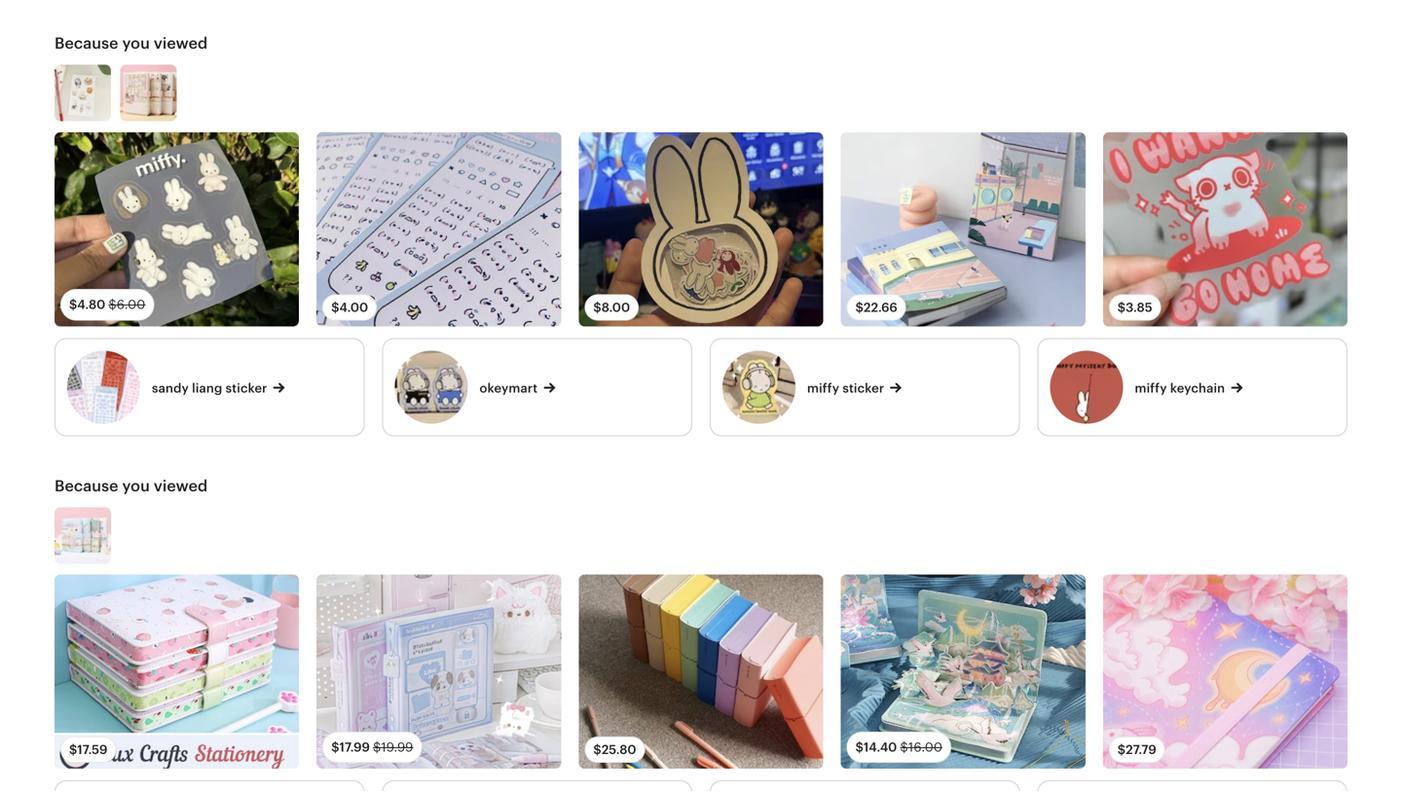Task type: describe. For each thing, give the bounding box(es) containing it.
photocard binder kpop,3inch binder photocard holder,kpop idol photo album,photocards collect book album image
[[317, 575, 561, 770]]

19.99
[[381, 741, 413, 755]]

liang
[[192, 381, 222, 396]]

miffy sticker flakes image
[[579, 132, 824, 327]]

miffy keychain
[[1135, 381, 1226, 396]]

okeymart
[[480, 381, 538, 396]]

miffy for miffy keychain
[[1135, 381, 1167, 396]]

$ for $ 14.40 $ 16.00
[[856, 741, 864, 755]]

undated daily planner_short [8colors] / monthly planner / daily diary / agenda / journal / lined notebook / dubudumo image
[[579, 575, 824, 770]]

4.80
[[77, 298, 105, 312]]

$ for $ 17.99 $ 19.99
[[331, 741, 339, 755]]

$ 4.00
[[331, 300, 368, 315]]

2 sticker from the left
[[843, 381, 885, 396]]

cute animal town planner - 224 pages a5 magnetic buckle pink notebooks with soft leather cover - journal diy - cute notebooks image
[[55, 508, 111, 564]]

3.85
[[1126, 300, 1153, 315]]

$ 8.00
[[594, 300, 630, 315]]

viewed for $ 17.59
[[154, 478, 208, 495]]

keychain
[[1171, 381, 1226, 396]]

$ for $ 8.00
[[594, 300, 602, 315]]

$ 17.59
[[69, 743, 107, 758]]

miffy sticker
[[808, 381, 885, 396]]

$ for $ 27.79
[[1118, 743, 1126, 758]]

because for 17.59
[[55, 478, 118, 495]]

16.00
[[909, 741, 943, 755]]

$ for $ 4.80 $ 6.00
[[69, 298, 77, 312]]

$ 17.99 $ 19.99
[[331, 741, 413, 755]]

you for $ 17.59
[[122, 478, 150, 495]]

b6 planner pu leather fruit collection| hardback, illustrated organiser, clasp lock, undated diary, journal, daily, monthly, flux crafts image
[[55, 575, 299, 770]]

$ for $ 25.80
[[594, 743, 602, 758]]

100+ kaomoji emoji mini deco sticker collection heart stickers journal diary decorating scrapbook cute rainbow image
[[317, 132, 561, 327]]

27.79
[[1126, 743, 1157, 758]]



Task type: vqa. For each thing, say whether or not it's contained in the screenshot.
the sticker
yes



Task type: locate. For each thing, give the bounding box(es) containing it.
1 vertical spatial because you viewed
[[55, 478, 208, 495]]

25.80
[[602, 743, 637, 758]]

$ for $ 4.00
[[331, 300, 339, 315]]

clear transparent vinyl sticker i wanna go home kitten cat kawaii cute matte image
[[1103, 132, 1348, 327]]

sandy liang sticker
[[152, 381, 267, 396]]

1 horizontal spatial miffy
[[1135, 381, 1167, 396]]

6.00
[[117, 298, 145, 312]]

$
[[69, 298, 77, 312], [109, 298, 117, 312], [331, 300, 339, 315], [594, 300, 602, 315], [856, 300, 864, 315], [1118, 300, 1126, 315], [331, 741, 339, 755], [373, 741, 381, 755], [856, 741, 864, 755], [901, 741, 909, 755], [69, 743, 77, 758], [594, 743, 602, 758], [1118, 743, 1126, 758]]

1 vertical spatial viewed
[[154, 478, 208, 495]]

2024 refreshing planner with pvc cover - weekly & monthly - 6 colors | 2024 weekly diary monthly planner bookmark | 2024 cafe agenda planner image
[[841, 132, 1086, 327]]

sticker
[[226, 381, 267, 396], [843, 381, 885, 396]]

because up cozy miffy bunny sticker sheet - deco stickers, korean stationery, polco deco, journaling , penpal, planner stickers, phone stickers image
[[55, 35, 118, 52]]

pink a5 hardcover notebook journal - cosmic swim - kawaii pastel bullet journal, aesthetic sketchbook, nautical, sea life, ocean, moon, star image
[[1103, 575, 1348, 770]]

17.59
[[77, 743, 107, 758]]

miffy sticker sheet image
[[55, 132, 299, 327]]

14.40
[[864, 741, 897, 755]]

0 vertical spatial because
[[55, 35, 118, 52]]

2 miffy from the left
[[1135, 381, 1167, 396]]

1 because you viewed from the top
[[55, 35, 208, 52]]

8.00
[[602, 300, 630, 315]]

because you viewed for $ 17.59
[[55, 478, 208, 495]]

you for $ 4.80 $ 6.00
[[122, 35, 150, 52]]

1 vertical spatial you
[[122, 478, 150, 495]]

2 because you viewed from the top
[[55, 478, 208, 495]]

you
[[122, 35, 150, 52], [122, 478, 150, 495]]

viewed
[[154, 35, 208, 52], [154, 478, 208, 495]]

0 horizontal spatial sticker
[[226, 381, 267, 396]]

0 vertical spatial because you viewed
[[55, 35, 208, 52]]

1 vertical spatial because
[[55, 478, 118, 495]]

2 you from the top
[[122, 478, 150, 495]]

$ 27.79
[[1118, 743, 1157, 758]]

1 miffy from the left
[[808, 381, 840, 396]]

0 vertical spatial you
[[122, 35, 150, 52]]

0 horizontal spatial miffy
[[808, 381, 840, 396]]

1 you from the top
[[122, 35, 150, 52]]

kawaii bunny sushi journal,rabbit journal book,color pages,kawaii notebook,soft leather cover planner,magnetic buckle notebook,stationery image
[[121, 65, 177, 122]]

cozy miffy bunny sticker sheet - deco stickers, korean stationery, polco deco, journaling , penpal, planner stickers, phone stickers image
[[55, 65, 111, 122]]

$ 14.40 $ 16.00
[[856, 741, 943, 755]]

1 viewed from the top
[[154, 35, 208, 52]]

$ 22.66
[[856, 300, 898, 315]]

0 vertical spatial viewed
[[154, 35, 208, 52]]

$ for $ 3.85
[[1118, 300, 1126, 315]]

sticker down $ 22.66
[[843, 381, 885, 396]]

$ for $ 22.66
[[856, 300, 864, 315]]

$ 3.85
[[1118, 300, 1153, 315]]

4.00
[[339, 300, 368, 315]]

1 because from the top
[[55, 35, 118, 52]]

because for 4.80
[[55, 35, 118, 52]]

because you viewed
[[55, 35, 208, 52], [55, 478, 208, 495]]

sticker right liang on the left top
[[226, 381, 267, 396]]

$ 4.80 $ 6.00
[[69, 298, 145, 312]]

because up cute animal town planner - 224 pages a5 magnetic buckle pink notebooks with soft leather cover - journal diy - cute notebooks image
[[55, 478, 118, 495]]

because you viewed up the kawaii bunny sushi journal,rabbit journal book,color pages,kawaii notebook,soft leather cover planner,magnetic buckle notebook,stationery image
[[55, 35, 208, 52]]

miffy for miffy sticker
[[808, 381, 840, 396]]

17.99
[[339, 741, 370, 755]]

2 viewed from the top
[[154, 478, 208, 495]]

2 because from the top
[[55, 478, 118, 495]]

sandy
[[152, 381, 189, 396]]

miffy
[[808, 381, 840, 396], [1135, 381, 1167, 396]]

because you viewed for $ 4.80 $ 6.00
[[55, 35, 208, 52]]

chinese ancient style notebook,crane notebook,fun peacock notebook,planner supplies,crafting project,scrapbooking,beautiful journal notebook image
[[841, 575, 1086, 770]]

because
[[55, 35, 118, 52], [55, 478, 118, 495]]

1 sticker from the left
[[226, 381, 267, 396]]

$ 25.80
[[594, 743, 637, 758]]

22.66
[[864, 300, 898, 315]]

viewed for $ 4.80 $ 6.00
[[154, 35, 208, 52]]

because you viewed up cute animal town planner - 224 pages a5 magnetic buckle pink notebooks with soft leather cover - journal diy - cute notebooks image
[[55, 478, 208, 495]]

$ for $ 17.59
[[69, 743, 77, 758]]

1 horizontal spatial sticker
[[843, 381, 885, 396]]



